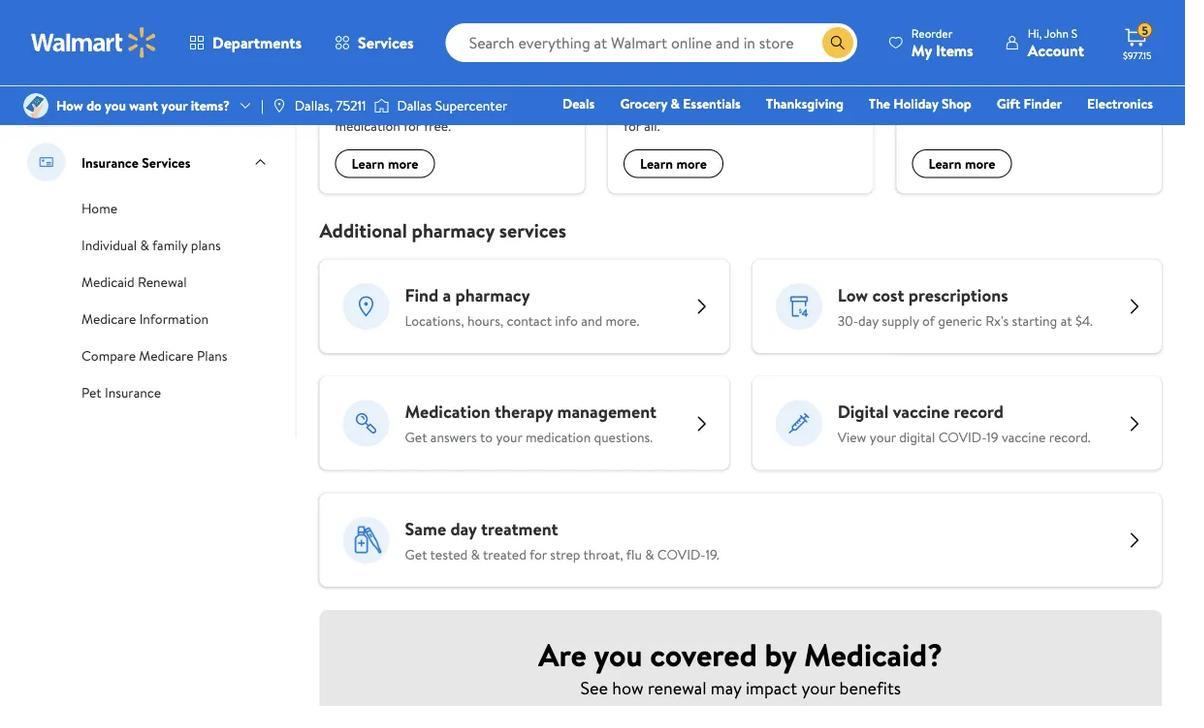 Task type: vqa. For each thing, say whether or not it's contained in the screenshot.


Task type: describe. For each thing, give the bounding box(es) containing it.
your inside digital vaccine record view your digital covid-19 vaccine record.
[[870, 428, 896, 447]]

strep
[[550, 545, 580, 564]]

supply
[[882, 312, 919, 330]]

& right tested
[[471, 545, 480, 564]]

treatment
[[481, 517, 558, 541]]

find a clinic link
[[81, 53, 153, 74]]

deals link
[[554, 93, 604, 114]]

walmart+
[[1095, 121, 1153, 140]]

find a clinic
[[81, 55, 153, 74]]

medication therapy management get answers to your medication questions.
[[405, 400, 657, 447]]

management
[[557, 400, 657, 425]]

affordable
[[758, 96, 818, 115]]

covid- inside digital vaccine record view your digital covid-19 vaccine record.
[[939, 428, 987, 447]]

view
[[838, 428, 867, 447]]

pet for insurance
[[81, 384, 102, 403]]

electronics toy shop
[[721, 94, 1153, 140]]

more for pharmacy
[[965, 155, 996, 174]]

learn for pet
[[929, 155, 962, 174]]

generic
[[938, 312, 982, 330]]

s
[[1072, 25, 1078, 41]]

for inside "specialty pharmacy offering personalized, affordable care for all."
[[624, 117, 641, 136]]

your inside are you covered by medicaid? see how renewal may impact your benefits
[[802, 676, 835, 701]]

contact
[[507, 312, 552, 330]]

one debit link
[[996, 120, 1079, 141]]

the holiday shop link
[[860, 93, 980, 114]]

one
[[1005, 121, 1034, 140]]

the holiday shop
[[869, 94, 972, 113]]

learn for specialty
[[640, 155, 673, 174]]

digital
[[838, 400, 889, 425]]

reorder my items
[[912, 25, 974, 61]]

how
[[56, 96, 83, 115]]

services button
[[318, 19, 430, 66]]

renewal
[[648, 676, 707, 701]]

medicare information link
[[81, 308, 209, 329]]

pet
[[1049, 96, 1069, 115]]

order
[[372, 65, 413, 89]]

day inside low cost prescriptions 30-day supply of generic rx's starting at $4.
[[858, 312, 879, 330]]

covered
[[650, 633, 757, 676]]

get for same day treatment
[[405, 545, 427, 564]]

dallas,
[[295, 96, 333, 115]]

0 vertical spatial insurance
[[81, 153, 139, 172]]

learn more for pharmacy
[[640, 155, 707, 174]]

your inside mail order fast & convenient delivery of your medication for free.
[[508, 96, 535, 115]]

registry
[[930, 121, 979, 140]]

electronics link
[[1079, 93, 1162, 114]]

are you covered by medicaid? see how renewal may impact your benefits
[[539, 633, 943, 701]]

record.
[[1049, 428, 1091, 447]]

grocery & essentials link
[[611, 93, 750, 114]]

& right flu
[[645, 545, 654, 564]]

0 vertical spatial home link
[[790, 120, 843, 141]]

 image for how do you want your items?
[[23, 93, 48, 118]]

dallas, 75211
[[295, 96, 366, 115]]

 image for dallas, 75211
[[271, 98, 287, 113]]

medicaid renewal
[[81, 273, 187, 292]]

convenient
[[375, 96, 440, 115]]

for inside mail order fast & convenient delivery of your medication for free.
[[403, 117, 421, 136]]

mail order list item
[[308, 0, 597, 194]]

flu
[[626, 545, 642, 564]]

find a pharmacy. locations, hours, contact info and more. image
[[343, 284, 389, 330]]

thanksgiving
[[766, 94, 844, 113]]

cost
[[872, 283, 904, 308]]

see
[[580, 676, 608, 701]]

services
[[499, 217, 566, 245]]

pet insurance
[[81, 384, 161, 403]]

may
[[711, 676, 742, 701]]

services inside dropdown button
[[358, 32, 414, 53]]

pharmacy
[[942, 65, 1017, 89]]

pay
[[81, 92, 102, 111]]

how do you want your items?
[[56, 96, 230, 115]]

departments
[[212, 32, 302, 53]]

departments button
[[173, 19, 318, 66]]

& right grocery at top
[[671, 94, 680, 113]]

my
[[912, 39, 932, 61]]

plans
[[191, 236, 221, 255]]

medications.
[[1072, 96, 1145, 115]]

supercenter
[[435, 96, 508, 115]]

offering
[[624, 96, 675, 115]]

find for clinic
[[81, 55, 107, 74]]

medicare for medicare information
[[81, 310, 136, 329]]

information
[[139, 310, 209, 329]]

account
[[1028, 39, 1084, 61]]

family
[[152, 236, 188, 255]]

individual
[[81, 236, 137, 255]]

medication inside mail order fast & convenient delivery of your medication for free.
[[335, 117, 400, 136]]

walmart insurance services image
[[27, 143, 66, 182]]

learn for mail
[[352, 155, 385, 174]]

walmart image
[[31, 27, 157, 58]]

pet for pharmacy
[[912, 65, 938, 89]]

 image for dallas supercenter
[[374, 96, 389, 115]]

specialty pharmacy list item
[[597, 0, 885, 194]]

19
[[987, 428, 999, 447]]

& inside mail order fast & convenient delivery of your medication for free.
[[363, 96, 372, 115]]

& left 'family'
[[140, 236, 149, 255]]

5
[[1142, 22, 1148, 39]]

for inside same day treatment get tested & treated for strep throat, flu & covid-19.
[[529, 545, 547, 564]]

items?
[[191, 96, 230, 115]]

1 vertical spatial services
[[142, 153, 191, 172]]

holiday
[[894, 94, 939, 113]]

0 horizontal spatial home
[[81, 199, 117, 218]]

medicare link
[[81, 16, 136, 37]]

how
[[612, 676, 644, 701]]

compare medicare plans link
[[81, 345, 227, 366]]

prices
[[992, 96, 1027, 115]]

19.
[[706, 545, 719, 564]]

by
[[765, 633, 797, 676]]

are
[[539, 633, 587, 676]]

Walmart Site-Wide search field
[[446, 23, 857, 62]]

same
[[405, 517, 446, 541]]

one debit
[[1005, 121, 1070, 140]]

debit
[[1037, 121, 1070, 140]]

1 vertical spatial insurance
[[105, 384, 161, 403]]



Task type: locate. For each thing, give the bounding box(es) containing it.
day inside same day treatment get tested & treated for strep throat, flu & covid-19.
[[450, 517, 477, 541]]

 image right 75211 on the top left of page
[[374, 96, 389, 115]]

Search search field
[[446, 23, 857, 62]]

delivery
[[443, 96, 489, 115]]

at
[[1061, 312, 1072, 330]]

learn down 'all.'
[[640, 155, 673, 174]]

pet down the compare
[[81, 384, 102, 403]]

30-
[[838, 312, 858, 330]]

list
[[308, 0, 1174, 194]]

learn inside pet pharmacy list item
[[929, 155, 962, 174]]

2 get from the top
[[405, 545, 427, 564]]

compare medicare plans
[[81, 347, 227, 366]]

0 vertical spatial home
[[799, 121, 834, 140]]

1 horizontal spatial medication
[[526, 428, 591, 447]]

pet pharmacy list item
[[885, 0, 1174, 194]]

you left bill
[[105, 96, 126, 115]]

medication down 75211 on the top left of page
[[335, 117, 400, 136]]

fashion link
[[851, 120, 913, 141]]

your
[[161, 96, 188, 115], [508, 96, 535, 115], [496, 428, 522, 447], [870, 428, 896, 447], [802, 676, 835, 701]]

0 horizontal spatial covid-
[[657, 545, 706, 564]]

0 vertical spatial you
[[105, 96, 126, 115]]

for left 'all.'
[[624, 117, 641, 136]]

mail order fast & convenient delivery of your medication for free.
[[335, 65, 535, 136]]

low
[[838, 283, 868, 308]]

1 horizontal spatial  image
[[271, 98, 287, 113]]

day down low
[[858, 312, 879, 330]]

pharmacy for additional
[[412, 217, 495, 245]]

you inside are you covered by medicaid? see how renewal may impact your benefits
[[594, 633, 643, 676]]

learn inside mail order list item
[[352, 155, 385, 174]]

learn more inside specialty pharmacy list item
[[640, 155, 707, 174]]

2 horizontal spatial for
[[624, 117, 641, 136]]

0 horizontal spatial pet
[[81, 384, 102, 403]]

starting
[[1012, 312, 1058, 330]]

medicare up the compare
[[81, 310, 136, 329]]

hi,
[[1028, 25, 1042, 41]]

everyday
[[912, 96, 965, 115]]

0 horizontal spatial home link
[[81, 197, 117, 219]]

locations,
[[405, 312, 464, 330]]

1 horizontal spatial for
[[529, 545, 547, 564]]

more inside mail order list item
[[388, 155, 419, 174]]

all.
[[644, 117, 660, 136]]

1 horizontal spatial a
[[443, 283, 451, 308]]

find up locations,
[[405, 283, 439, 308]]

digital
[[899, 428, 935, 447]]

2 horizontal spatial  image
[[374, 96, 389, 115]]

3 learn from the left
[[929, 155, 962, 174]]

digital vaccine record view your digital covid-19 vaccine record.
[[838, 400, 1091, 447]]

2 horizontal spatial learn more
[[929, 155, 996, 174]]

1 vertical spatial medication
[[526, 428, 591, 447]]

1 vertical spatial home
[[81, 199, 117, 218]]

get left answers
[[405, 428, 427, 447]]

more for pharmacy
[[676, 155, 707, 174]]

learn more for order
[[352, 155, 419, 174]]

1 horizontal spatial covid-
[[939, 428, 987, 447]]

home link
[[790, 120, 843, 141], [81, 197, 117, 219]]

0 horizontal spatial a
[[110, 55, 117, 74]]

learn more inside pet pharmacy list item
[[929, 155, 996, 174]]

0 horizontal spatial learn more
[[352, 155, 419, 174]]

pharmacy up personalized,
[[697, 65, 772, 89]]

record
[[954, 400, 1004, 425]]

1 vertical spatial you
[[594, 633, 643, 676]]

registry link
[[921, 120, 988, 141]]

vaccine right '19'
[[1002, 428, 1046, 447]]

digital vaccine record. view your digital covid-19 vaccine record. image
[[776, 401, 822, 447]]

more for order
[[388, 155, 419, 174]]

1 horizontal spatial pet
[[912, 65, 938, 89]]

0 horizontal spatial for
[[403, 117, 421, 136]]

tested
[[430, 545, 468, 564]]

your inside medication therapy management get answers to your medication questions.
[[496, 428, 522, 447]]

questions.
[[594, 428, 653, 447]]

walmart+ link
[[1087, 120, 1162, 141]]

john
[[1044, 25, 1069, 41]]

1 vertical spatial home link
[[81, 197, 117, 219]]

1 horizontal spatial shop
[[942, 94, 972, 113]]

medication
[[405, 400, 490, 425]]

find up pay
[[81, 55, 107, 74]]

0 horizontal spatial of
[[493, 96, 505, 115]]

your right view
[[870, 428, 896, 447]]

fast
[[335, 96, 359, 115]]

home link down thanksgiving link
[[790, 120, 843, 141]]

pharmacy inside "specialty pharmacy offering personalized, affordable care for all."
[[697, 65, 772, 89]]

more down grocery & essentials link
[[676, 155, 707, 174]]

of for order
[[493, 96, 505, 115]]

pharmacy
[[697, 65, 772, 89], [412, 217, 495, 245], [455, 283, 530, 308]]

1 vertical spatial pharmacy
[[412, 217, 495, 245]]

1 horizontal spatial learn
[[640, 155, 673, 174]]

1 vertical spatial find
[[405, 283, 439, 308]]

1 horizontal spatial vaccine
[[1002, 428, 1046, 447]]

1 horizontal spatial home
[[799, 121, 834, 140]]

for down dallas
[[403, 117, 421, 136]]

pharmacy left 'services'
[[412, 217, 495, 245]]

0 horizontal spatial day
[[450, 517, 477, 541]]

same day treatment get tested & treated for strep throat, flu & covid-19.
[[405, 517, 719, 564]]

of right delivery
[[493, 96, 505, 115]]

a for clinic
[[110, 55, 117, 74]]

0 vertical spatial day
[[858, 312, 879, 330]]

treated
[[483, 545, 526, 564]]

 image left how
[[23, 93, 48, 118]]

medication therapy management. get answers to your medication questions. image
[[343, 401, 389, 447]]

home down thanksgiving link
[[799, 121, 834, 140]]

0 horizontal spatial  image
[[23, 93, 48, 118]]

get down 'same'
[[405, 545, 427, 564]]

get for medication therapy management
[[405, 428, 427, 447]]

0 vertical spatial medicare
[[81, 18, 136, 37]]

home
[[799, 121, 834, 140], [81, 199, 117, 218]]

for
[[403, 117, 421, 136], [624, 117, 641, 136], [529, 545, 547, 564]]

get
[[405, 428, 427, 447], [405, 545, 427, 564]]

your right supercenter
[[508, 96, 535, 115]]

reorder
[[912, 25, 953, 41]]

get inside medication therapy management get answers to your medication questions.
[[405, 428, 427, 447]]

insurance down "do"
[[81, 153, 139, 172]]

individual & family plans
[[81, 236, 221, 255]]

want
[[129, 96, 158, 115]]

the
[[869, 94, 890, 113]]

impact
[[746, 676, 797, 701]]

search icon image
[[830, 35, 846, 50]]

medication
[[335, 117, 400, 136], [526, 428, 591, 447]]

home up individual
[[81, 199, 117, 218]]

electronics
[[1087, 94, 1153, 113]]

grocery
[[620, 94, 667, 113]]

pet down my
[[912, 65, 938, 89]]

a for pharmacy
[[443, 283, 451, 308]]

a left clinic
[[110, 55, 117, 74]]

1 vertical spatial shop
[[744, 121, 774, 140]]

more.
[[606, 312, 639, 330]]

medicaid?
[[804, 633, 943, 676]]

shop right toy on the right of the page
[[744, 121, 774, 140]]

services down the want
[[142, 153, 191, 172]]

2 horizontal spatial more
[[965, 155, 996, 174]]

a up locations,
[[443, 283, 451, 308]]

learn
[[352, 155, 385, 174], [640, 155, 673, 174], [929, 155, 962, 174]]

grocery & essentials
[[620, 94, 741, 113]]

medicare for medicare
[[81, 18, 136, 37]]

personalized,
[[678, 96, 755, 115]]

same day treatment. get tested and treated for strep throat, flu and covid nineteen. learn more. image
[[343, 517, 389, 564]]

0 vertical spatial get
[[405, 428, 427, 447]]

0 horizontal spatial medication
[[335, 117, 400, 136]]

you right are
[[594, 633, 643, 676]]

2 horizontal spatial learn
[[929, 155, 962, 174]]

a inside the find a pharmacy locations, hours, contact info and more.
[[443, 283, 451, 308]]

&
[[671, 94, 680, 113], [363, 96, 372, 115], [140, 236, 149, 255], [471, 545, 480, 564], [645, 545, 654, 564]]

0 vertical spatial pet
[[912, 65, 938, 89]]

learn more down 'all.'
[[640, 155, 707, 174]]

1 learn more from the left
[[352, 155, 419, 174]]

learn more down registry link
[[929, 155, 996, 174]]

dallas
[[397, 96, 432, 115]]

free.
[[424, 117, 451, 136]]

0 horizontal spatial shop
[[744, 121, 774, 140]]

plans
[[197, 347, 227, 366]]

low cost prescriptions. 30-day supply of generic rx's starting at $4. image
[[776, 284, 822, 330]]

1 horizontal spatial find
[[405, 283, 439, 308]]

1 horizontal spatial home link
[[790, 120, 843, 141]]

list containing mail order
[[308, 0, 1174, 194]]

of inside low cost prescriptions 30-day supply of generic rx's starting at $4.
[[922, 312, 935, 330]]

more inside specialty pharmacy list item
[[676, 155, 707, 174]]

1 learn from the left
[[352, 155, 385, 174]]

0 vertical spatial find
[[81, 55, 107, 74]]

0 horizontal spatial find
[[81, 55, 107, 74]]

medicare down information
[[139, 347, 194, 366]]

medicare up find a clinic link
[[81, 18, 136, 37]]

0 horizontal spatial you
[[105, 96, 126, 115]]

individual & family plans link
[[81, 234, 221, 256]]

toy shop link
[[712, 120, 782, 141]]

your right the want
[[161, 96, 188, 115]]

1 horizontal spatial of
[[922, 312, 935, 330]]

covid- right flu
[[657, 545, 706, 564]]

prescriptions
[[909, 283, 1008, 308]]

75211
[[336, 96, 366, 115]]

insurance services
[[81, 153, 191, 172]]

rx's
[[986, 312, 1009, 330]]

shop inside electronics toy shop
[[744, 121, 774, 140]]

shop for holiday
[[942, 94, 972, 113]]

of for cost
[[922, 312, 935, 330]]

answers
[[430, 428, 477, 447]]

specialty
[[624, 65, 693, 89]]

1 more from the left
[[388, 155, 419, 174]]

vaccine up the digital in the bottom right of the page
[[893, 400, 950, 425]]

find inside the find a pharmacy locations, hours, contact info and more.
[[405, 283, 439, 308]]

renewal
[[138, 273, 187, 292]]

learn inside specialty pharmacy list item
[[640, 155, 673, 174]]

0 vertical spatial covid-
[[939, 428, 987, 447]]

my
[[105, 92, 123, 111]]

covid- down record
[[939, 428, 987, 447]]

medication down "therapy"
[[526, 428, 591, 447]]

1 horizontal spatial you
[[594, 633, 643, 676]]

day up tested
[[450, 517, 477, 541]]

learn down 75211 on the top left of page
[[352, 155, 385, 174]]

insurance down compare medicare plans
[[105, 384, 161, 403]]

pay my bill link
[[81, 90, 144, 111]]

 image right |
[[271, 98, 287, 113]]

learn more inside mail order list item
[[352, 155, 419, 174]]

bill
[[126, 92, 144, 111]]

& right fast
[[363, 96, 372, 115]]

2 learn from the left
[[640, 155, 673, 174]]

shop for toy
[[744, 121, 774, 140]]

your right "to"
[[496, 428, 522, 447]]

learn down registry link
[[929, 155, 962, 174]]

compare
[[81, 347, 136, 366]]

0 horizontal spatial more
[[388, 155, 419, 174]]

0 horizontal spatial services
[[142, 153, 191, 172]]

0 vertical spatial shop
[[942, 94, 972, 113]]

1 horizontal spatial learn more
[[640, 155, 707, 174]]

1 horizontal spatial day
[[858, 312, 879, 330]]

1 vertical spatial of
[[922, 312, 935, 330]]

deals
[[563, 94, 595, 113]]

1 get from the top
[[405, 428, 427, 447]]

1 horizontal spatial more
[[676, 155, 707, 174]]

0 vertical spatial pharmacy
[[697, 65, 772, 89]]

3 more from the left
[[965, 155, 996, 174]]

of inside mail order fast & convenient delivery of your medication for free.
[[493, 96, 505, 115]]

get inside same day treatment get tested & treated for strep throat, flu & covid-19.
[[405, 545, 427, 564]]

more down convenient
[[388, 155, 419, 174]]

0 vertical spatial vaccine
[[893, 400, 950, 425]]

find a pharmacy locations, hours, contact info and more.
[[405, 283, 639, 330]]

3 learn more from the left
[[929, 155, 996, 174]]

2 vertical spatial pharmacy
[[455, 283, 530, 308]]

learn more for pharmacy
[[929, 155, 996, 174]]

shop up registry link
[[942, 94, 972, 113]]

1 vertical spatial a
[[443, 283, 451, 308]]

services up order
[[358, 32, 414, 53]]

1 vertical spatial get
[[405, 545, 427, 564]]

0 vertical spatial of
[[493, 96, 505, 115]]

0 horizontal spatial learn
[[352, 155, 385, 174]]

find for pharmacy
[[405, 283, 439, 308]]

1 horizontal spatial services
[[358, 32, 414, 53]]

info
[[555, 312, 578, 330]]

learn more down convenient
[[352, 155, 419, 174]]

1 vertical spatial day
[[450, 517, 477, 541]]

pharmacy for specialty
[[697, 65, 772, 89]]

your right impact
[[802, 676, 835, 701]]

pet inside pet pharmacy everyday low prices on pet medications.
[[912, 65, 938, 89]]

pharmacy inside the find a pharmacy locations, hours, contact info and more.
[[455, 283, 530, 308]]

home link up individual
[[81, 197, 117, 219]]

for left strep
[[529, 545, 547, 564]]

1 vertical spatial pet
[[81, 384, 102, 403]]

fashion
[[860, 121, 905, 140]]

2 more from the left
[[676, 155, 707, 174]]

to
[[480, 428, 493, 447]]

of right supply
[[922, 312, 935, 330]]

items
[[936, 39, 974, 61]]

covid- inside same day treatment get tested & treated for strep throat, flu & covid-19.
[[657, 545, 706, 564]]

care
[[822, 96, 847, 115]]

low cost prescriptions 30-day supply of generic rx's starting at $4.
[[838, 283, 1093, 330]]

more down registry link
[[965, 155, 996, 174]]

1 vertical spatial medicare
[[81, 310, 136, 329]]

2 vertical spatial medicare
[[139, 347, 194, 366]]

 image
[[23, 93, 48, 118], [374, 96, 389, 115], [271, 98, 287, 113]]

additional
[[320, 217, 407, 245]]

0 vertical spatial a
[[110, 55, 117, 74]]

pharmacy up the 'hours,'
[[455, 283, 530, 308]]

do
[[86, 96, 102, 115]]

1 vertical spatial vaccine
[[1002, 428, 1046, 447]]

medicaid renewal link
[[81, 271, 187, 292]]

a
[[110, 55, 117, 74], [443, 283, 451, 308]]

low
[[969, 96, 989, 115]]

benefits
[[840, 676, 901, 701]]

1 vertical spatial covid-
[[657, 545, 706, 564]]

medication inside medication therapy management get answers to your medication questions.
[[526, 428, 591, 447]]

more inside pet pharmacy list item
[[965, 155, 996, 174]]

0 horizontal spatial vaccine
[[893, 400, 950, 425]]

0 vertical spatial services
[[358, 32, 414, 53]]

2 learn more from the left
[[640, 155, 707, 174]]

0 vertical spatial medication
[[335, 117, 400, 136]]



